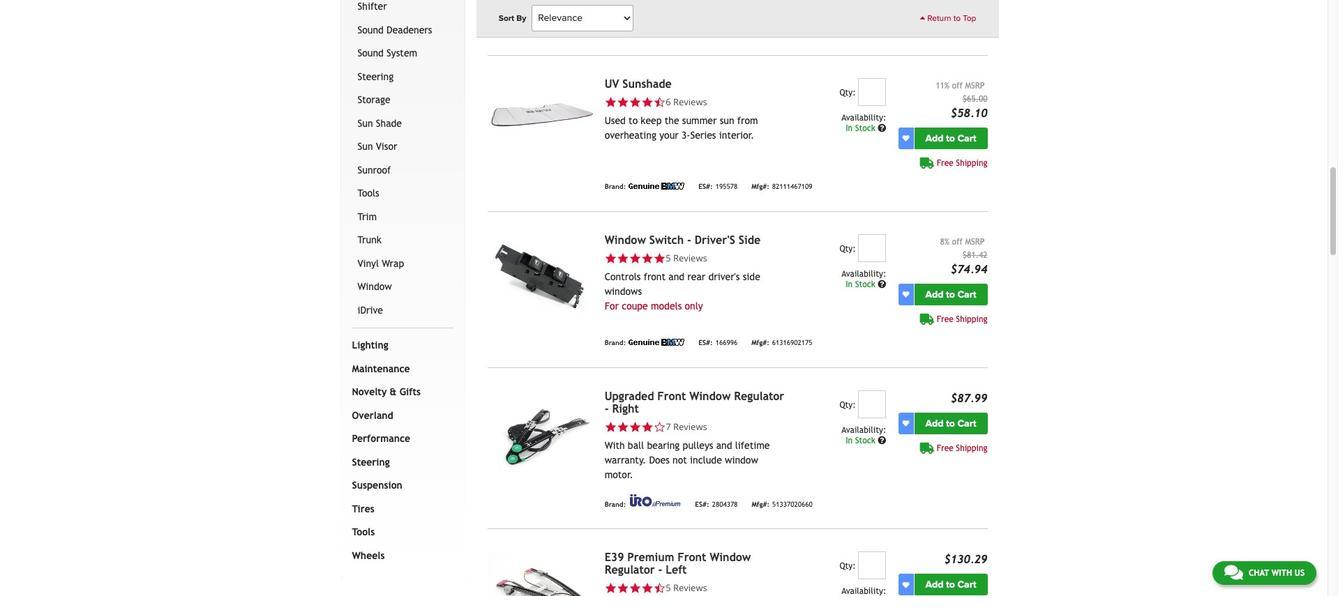 Task type: describe. For each thing, give the bounding box(es) containing it.
visor
[[376, 141, 397, 152]]

free for $74.94
[[937, 315, 954, 324]]

mfg#: 82111467109
[[752, 183, 813, 191]]

1 vertical spatial steering link
[[349, 451, 451, 475]]

return
[[928, 13, 952, 23]]

4 reviews from the top
[[674, 582, 708, 595]]

performance link
[[349, 428, 451, 451]]

sunroof link
[[355, 159, 451, 182]]

sun
[[720, 115, 735, 127]]

uv sunshade
[[605, 77, 672, 91]]

sun for sun shade
[[358, 118, 373, 129]]

8%
[[941, 237, 950, 247]]

6
[[666, 95, 671, 108]]

left
[[666, 564, 687, 577]]

6 reviews
[[666, 95, 708, 108]]

es#: 166996
[[699, 340, 738, 347]]

half star image for 5 reviews
[[654, 583, 666, 595]]

mfg#: 61316902175
[[752, 340, 813, 347]]

sunroof
[[358, 165, 391, 176]]

cart for uv sunshade
[[958, 132, 977, 144]]

your
[[660, 130, 679, 141]]

e39 premium front window regulator - left link
[[605, 552, 751, 577]]

0 vertical spatial tools link
[[355, 182, 451, 206]]

window inside e39 premium front window regulator - left
[[710, 552, 751, 565]]

star image down premium
[[629, 583, 642, 595]]

to inside used to keep the summer sun from overheating your 3-series interior.
[[629, 115, 638, 127]]

3-
[[682, 130, 691, 141]]

storage
[[358, 94, 391, 106]]

empty star image
[[654, 421, 666, 434]]

82111467109
[[773, 183, 813, 191]]

trim
[[358, 211, 377, 223]]

shipping for $74.94
[[957, 315, 988, 324]]

star image up ball
[[629, 421, 642, 434]]

4 qty: from the top
[[840, 562, 856, 572]]

window link
[[355, 276, 451, 299]]

qty: for uv sunshade
[[840, 88, 856, 98]]

idrive link
[[355, 299, 451, 323]]

reviews for front
[[674, 421, 708, 433]]

side
[[743, 272, 761, 283]]

add to cart for window switch - driver's side
[[926, 289, 977, 301]]

11%
[[936, 81, 950, 91]]

1 7 reviews link from the left
[[605, 421, 785, 434]]

sun visor link
[[355, 136, 451, 159]]

$130.29
[[945, 554, 988, 567]]

1 vertical spatial tools link
[[349, 522, 451, 545]]

61316902175
[[773, 340, 813, 347]]

return to top
[[926, 13, 977, 23]]

upgraded
[[605, 390, 654, 403]]

es#: for window
[[695, 501, 710, 509]]

switch
[[650, 234, 684, 247]]

3 in from the top
[[846, 436, 853, 446]]

window inside upgraded front window regulator - right
[[690, 390, 731, 403]]

msrp for $58.10
[[966, 81, 985, 91]]

lighting
[[352, 340, 389, 351]]

window switch - driver's side
[[605, 234, 761, 247]]

7
[[666, 421, 671, 433]]

tools for bottom tools link
[[352, 527, 375, 538]]

3 availability: from the top
[[842, 426, 887, 435]]

- inside e39 premium front window regulator - left
[[659, 564, 663, 577]]

2804378
[[712, 501, 738, 509]]

es#166996 - 61316902175 - window switch - driver's side - controls front and rear driver's side windows - genuine bmw - bmw image
[[488, 234, 594, 314]]

3 stock from the top
[[856, 436, 876, 446]]

reviews for switch
[[674, 252, 708, 264]]

stock for $58.10
[[856, 123, 876, 133]]

side
[[739, 234, 761, 247]]

3 free from the top
[[937, 444, 954, 454]]

top
[[964, 13, 977, 23]]

11% off msrp $65.00 $58.10
[[936, 81, 988, 120]]

wheels link
[[349, 545, 451, 568]]

2 5 reviews from the top
[[666, 582, 708, 595]]

4 add to cart button from the top
[[915, 575, 988, 596]]

cart for window switch - driver's side
[[958, 289, 977, 301]]

window inside window link
[[358, 282, 392, 293]]

1 uro premium - corporate logo image from the top
[[629, 20, 682, 33]]

performance
[[352, 434, 411, 445]]

steering for topmost steering link
[[358, 71, 394, 82]]

with
[[1272, 569, 1293, 579]]

storage link
[[355, 89, 451, 112]]

add to cart button for upgraded front window regulator - right
[[915, 413, 988, 435]]

cart for upgraded front window regulator - right
[[958, 418, 977, 430]]

0 vertical spatial es#:
[[699, 183, 713, 191]]

1 6 reviews link from the left
[[605, 95, 785, 108]]

front inside e39 premium front window regulator - left
[[678, 552, 707, 565]]

sun shade link
[[355, 112, 451, 136]]

windows
[[605, 286, 642, 298]]

front inside upgraded front window regulator - right
[[658, 390, 686, 403]]

off for $74.94
[[953, 237, 963, 247]]

overheating
[[605, 130, 657, 141]]

interior subcategories element
[[352, 0, 454, 329]]

sort by
[[499, 13, 527, 23]]

free for $58.10
[[937, 158, 954, 168]]

maintenance
[[352, 364, 410, 375]]

right
[[612, 403, 639, 416]]

sound deadeners link
[[355, 19, 451, 42]]

add to wish list image for $74.94
[[903, 291, 910, 298]]

series
[[691, 130, 717, 141]]

with ball bearing pulleys and lifetime warranty. does not include window motor.
[[605, 441, 770, 481]]

sun shade
[[358, 118, 402, 129]]

return to top link
[[921, 12, 977, 24]]

chat
[[1249, 569, 1270, 579]]

es#195578 - 82111467109 - uv sunshade - used to keep the summer sun from overheating your 3-series interior. - genuine bmw - bmw image
[[488, 78, 594, 158]]

sun visor
[[358, 141, 397, 152]]

sound deadeners
[[358, 24, 432, 35]]

novelty & gifts
[[352, 387, 421, 398]]

suspension link
[[349, 475, 451, 498]]

mfg#: for regulator
[[752, 501, 770, 509]]

driver's
[[695, 234, 736, 247]]

availability: for $74.94
[[842, 269, 887, 279]]

$74.94
[[951, 263, 988, 276]]

$58.10
[[951, 107, 988, 120]]

to down $74.94
[[947, 289, 956, 301]]

1 mfg#: from the top
[[752, 183, 770, 191]]

models
[[651, 301, 682, 312]]

wheels
[[352, 551, 385, 562]]

novelty
[[352, 387, 387, 398]]

to down $130.29
[[947, 580, 956, 591]]

for
[[605, 301, 619, 312]]

4 cart from the top
[[958, 580, 977, 591]]

$81.42
[[963, 250, 988, 260]]

question circle image for upgraded front window regulator - right
[[878, 437, 887, 445]]

2 7 reviews link from the left
[[666, 421, 708, 434]]

e39 premium front window regulator - left
[[605, 552, 751, 577]]

166996
[[716, 340, 738, 347]]

with
[[605, 441, 625, 452]]

shifter
[[358, 1, 387, 12]]

front
[[644, 272, 666, 283]]



Task type: locate. For each thing, give the bounding box(es) containing it.
0 vertical spatial genuine bmw - corporate logo image
[[629, 183, 685, 190]]

0 vertical spatial in
[[846, 123, 853, 133]]

2 question circle image from the top
[[878, 437, 887, 445]]

add to cart down $74.94
[[926, 289, 977, 301]]

availability: for $58.10
[[842, 113, 887, 123]]

1 vertical spatial in stock
[[846, 280, 878, 290]]

steering link down performance
[[349, 451, 451, 475]]

2 vertical spatial availability:
[[842, 426, 887, 435]]

3 reviews from the top
[[674, 421, 708, 433]]

es#2804378 - 51337020660 -  upgraded front window regulator - right - with ball bearing pulleys and lifetime warranty. does not include window motor. - uro premium - bmw image
[[488, 391, 594, 470]]

es#: left 195578 on the right top
[[699, 183, 713, 191]]

0 vertical spatial shipping
[[957, 158, 988, 168]]

2 vertical spatial stock
[[856, 436, 876, 446]]

2 vertical spatial es#:
[[695, 501, 710, 509]]

brand: up the uv
[[605, 27, 626, 35]]

1 vertical spatial question circle image
[[878, 437, 887, 445]]

1 horizontal spatial regulator
[[735, 390, 785, 403]]

brand: for uv
[[605, 183, 626, 191]]

0 vertical spatial uro premium - corporate logo image
[[629, 20, 682, 33]]

reviews up pulleys at the right bottom of the page
[[674, 421, 708, 433]]

sound
[[358, 24, 384, 35], [358, 48, 384, 59]]

mfg#: left 61316902175
[[752, 340, 770, 347]]

2 free from the top
[[937, 315, 954, 324]]

reviews down window switch - driver's side link at the top
[[674, 252, 708, 264]]

1 5 reviews from the top
[[666, 252, 708, 264]]

2 free shipping from the top
[[937, 315, 988, 324]]

in for $74.94
[[846, 280, 853, 290]]

2 add from the top
[[926, 289, 944, 301]]

regulator up 'lifetime'
[[735, 390, 785, 403]]

1 vertical spatial sound
[[358, 48, 384, 59]]

free shipping for $74.94
[[937, 315, 988, 324]]

keep
[[641, 115, 662, 127]]

3 add to cart from the top
[[926, 418, 977, 430]]

0 vertical spatial front
[[658, 390, 686, 403]]

reviews up summer on the top
[[674, 95, 708, 108]]

add to wish list image for $58.10
[[903, 135, 910, 142]]

steering link down system
[[355, 65, 451, 89]]

3 brand: from the top
[[605, 340, 626, 347]]

lighting link
[[349, 335, 451, 358]]

1 msrp from the top
[[966, 81, 985, 91]]

regulator inside e39 premium front window regulator - left
[[605, 564, 655, 577]]

1 vertical spatial stock
[[856, 280, 876, 290]]

star image up with in the bottom left of the page
[[605, 421, 617, 434]]

0 vertical spatial 5 reviews
[[666, 252, 708, 264]]

star image
[[629, 96, 642, 108], [629, 252, 642, 265], [642, 252, 654, 265], [605, 421, 617, 434], [617, 421, 629, 434], [629, 421, 642, 434], [642, 421, 654, 434], [629, 583, 642, 595]]

3 in stock from the top
[[846, 436, 878, 446]]

in for $58.10
[[846, 123, 853, 133]]

regulator left left
[[605, 564, 655, 577]]

add for upgraded front window regulator - right
[[926, 418, 944, 430]]

1 genuine bmw - corporate logo image from the top
[[629, 183, 685, 190]]

1 vertical spatial genuine bmw - corporate logo image
[[629, 339, 685, 346]]

uro premium - corporate logo image
[[629, 20, 682, 33], [629, 494, 682, 508]]

stock for $74.94
[[856, 280, 876, 290]]

1 add from the top
[[926, 132, 944, 144]]

novelty & gifts link
[[349, 381, 451, 405]]

2 add to cart from the top
[[926, 289, 977, 301]]

in stock for $58.10
[[846, 123, 878, 133]]

2 msrp from the top
[[966, 237, 985, 247]]

51337020660
[[773, 501, 813, 509]]

1 vertical spatial msrp
[[966, 237, 985, 247]]

1 vertical spatial steering
[[352, 457, 390, 468]]

sound for sound deadeners
[[358, 24, 384, 35]]

brand: down motor. at the left bottom of page
[[605, 501, 626, 509]]

motor.
[[605, 470, 634, 481]]

cart down $87.99 in the bottom of the page
[[958, 418, 977, 430]]

2 vertical spatial free
[[937, 444, 954, 454]]

add to cart button down $130.29
[[915, 575, 988, 596]]

1 add to wish list image from the top
[[903, 135, 910, 142]]

0 horizontal spatial -
[[605, 403, 609, 416]]

0 vertical spatial availability:
[[842, 113, 887, 123]]

es#: left 166996
[[699, 340, 713, 347]]

question circle image
[[878, 124, 887, 132]]

add for uv sunshade
[[926, 132, 944, 144]]

window up idrive
[[358, 282, 392, 293]]

suspension
[[352, 480, 403, 492]]

uro premium - corporate logo image down does on the bottom of the page
[[629, 494, 682, 508]]

us
[[1295, 569, 1305, 579]]

1 availability: from the top
[[842, 113, 887, 123]]

sunshade
[[623, 77, 672, 91]]

0 vertical spatial tools
[[358, 188, 380, 199]]

by
[[517, 13, 527, 23]]

2 stock from the top
[[856, 280, 876, 290]]

2 half star image from the top
[[654, 583, 666, 595]]

gifts
[[400, 387, 421, 398]]

3 mfg#: from the top
[[752, 501, 770, 509]]

e39
[[605, 552, 624, 565]]

free shipping
[[937, 158, 988, 168], [937, 315, 988, 324], [937, 444, 988, 454]]

add to cart down the $58.10
[[926, 132, 977, 144]]

0 vertical spatial msrp
[[966, 81, 985, 91]]

qty:
[[840, 88, 856, 98], [840, 244, 856, 254], [840, 400, 856, 410], [840, 562, 856, 572]]

tires link
[[349, 498, 451, 522]]

2 5 from the top
[[666, 582, 671, 595]]

window
[[725, 455, 759, 466]]

add to cart for uv sunshade
[[926, 132, 977, 144]]

genuine bmw - corporate logo image for switch
[[629, 339, 685, 346]]

1 horizontal spatial and
[[717, 441, 733, 452]]

1 vertical spatial tools
[[352, 527, 375, 538]]

add for window switch - driver's side
[[926, 289, 944, 301]]

2 vertical spatial -
[[659, 564, 663, 577]]

0 vertical spatial steering
[[358, 71, 394, 82]]

1 5 from the top
[[666, 252, 671, 264]]

5 reviews link
[[605, 252, 785, 265], [666, 252, 708, 265], [605, 582, 785, 595], [666, 582, 708, 595]]

shipping down the $58.10
[[957, 158, 988, 168]]

msrp for $74.94
[[966, 237, 985, 247]]

4 add from the top
[[926, 580, 944, 591]]

off for $58.10
[[953, 81, 963, 91]]

free down $74.94
[[937, 315, 954, 324]]

2 reviews from the top
[[674, 252, 708, 264]]

steering up suspension
[[352, 457, 390, 468]]

add to cart down $87.99 in the bottom of the page
[[926, 418, 977, 430]]

regulator
[[735, 390, 785, 403], [605, 564, 655, 577]]

3 cart from the top
[[958, 418, 977, 430]]

-
[[688, 234, 692, 247], [605, 403, 609, 416], [659, 564, 663, 577]]

1 qty: from the top
[[840, 88, 856, 98]]

1 vertical spatial shipping
[[957, 315, 988, 324]]

tools link down sunroof at the top left of page
[[355, 182, 451, 206]]

tools for topmost tools link
[[358, 188, 380, 199]]

2 mfg#: from the top
[[752, 340, 770, 347]]

shipping
[[957, 158, 988, 168], [957, 315, 988, 324], [957, 444, 988, 454]]

2 vertical spatial free shipping
[[937, 444, 988, 454]]

2 6 reviews link from the left
[[666, 95, 708, 108]]

cart down $130.29
[[958, 580, 977, 591]]

- left left
[[659, 564, 663, 577]]

2 shipping from the top
[[957, 315, 988, 324]]

1 vertical spatial and
[[717, 441, 733, 452]]

4 add to cart from the top
[[926, 580, 977, 591]]

sun left shade
[[358, 118, 373, 129]]

195578
[[716, 183, 738, 191]]

0 vertical spatial -
[[688, 234, 692, 247]]

add to wish list image
[[903, 420, 910, 427]]

controls front and rear driver's side windows for coupe models only
[[605, 272, 761, 312]]

- left right
[[605, 403, 609, 416]]

0 vertical spatial add to wish list image
[[903, 135, 910, 142]]

shipping for $58.10
[[957, 158, 988, 168]]

2 qty: from the top
[[840, 244, 856, 254]]

0 vertical spatial 5
[[666, 252, 671, 264]]

and up "window"
[[717, 441, 733, 452]]

2 vertical spatial in stock
[[846, 436, 878, 446]]

es#2804373 - 51338252393 - e39 premium front window regulator - left - does not include a window motor - uro premium - bmw image
[[488, 552, 594, 597]]

ecs tuning recommends this product. image
[[488, 0, 594, 6]]

tires
[[352, 504, 375, 515]]

1 vertical spatial half star image
[[654, 583, 666, 595]]

0 vertical spatial stock
[[856, 123, 876, 133]]

0 vertical spatial sound
[[358, 24, 384, 35]]

1 vertical spatial in
[[846, 280, 853, 290]]

2 horizontal spatial -
[[688, 234, 692, 247]]

add to cart down $130.29
[[926, 580, 977, 591]]

2 cart from the top
[[958, 289, 977, 301]]

1 in stock from the top
[[846, 123, 878, 133]]

trunk link
[[355, 229, 451, 253]]

brand: for window
[[605, 340, 626, 347]]

uv
[[605, 77, 620, 91]]

and inside with ball bearing pulleys and lifetime warranty. does not include window motor.
[[717, 441, 733, 452]]

coupe
[[622, 301, 648, 312]]

to down $87.99 in the bottom of the page
[[947, 418, 956, 430]]

2 uro premium - corporate logo image from the top
[[629, 494, 682, 508]]

1 sun from the top
[[358, 118, 373, 129]]

upgraded front window regulator - right
[[605, 390, 785, 416]]

uro premium - corporate logo image up sunshade
[[629, 20, 682, 33]]

tools inside interior subcategories element
[[358, 188, 380, 199]]

off right 8%
[[953, 237, 963, 247]]

question circle image
[[878, 280, 887, 289], [878, 437, 887, 445]]

1 free from the top
[[937, 158, 954, 168]]

free shipping down $87.99 in the bottom of the page
[[937, 444, 988, 454]]

tools link up wheels
[[349, 522, 451, 545]]

reviews
[[674, 95, 708, 108], [674, 252, 708, 264], [674, 421, 708, 433], [674, 582, 708, 595]]

1 free shipping from the top
[[937, 158, 988, 168]]

0 vertical spatial free shipping
[[937, 158, 988, 168]]

off
[[953, 81, 963, 91], [953, 237, 963, 247]]

star image down the uv sunshade
[[629, 96, 642, 108]]

question circle image for window switch - driver's side
[[878, 280, 887, 289]]

1 half star image from the top
[[654, 96, 666, 108]]

msrp inside 11% off msrp $65.00 $58.10
[[966, 81, 985, 91]]

rear
[[688, 272, 706, 283]]

ball
[[628, 441, 644, 452]]

wrap
[[382, 258, 404, 269]]

tools down tires
[[352, 527, 375, 538]]

reviews down left
[[674, 582, 708, 595]]

star image inside 6 reviews link
[[629, 96, 642, 108]]

shifter link
[[355, 0, 451, 19]]

overland link
[[349, 405, 451, 428]]

0 vertical spatial in stock
[[846, 123, 878, 133]]

2 sun from the top
[[358, 141, 373, 152]]

1 sound from the top
[[358, 24, 384, 35]]

add to cart button down the $58.10
[[915, 128, 988, 149]]

and inside 'controls front and rear driver's side windows for coupe models only'
[[669, 272, 685, 283]]

star image left 7
[[642, 421, 654, 434]]

window up controls
[[605, 234, 646, 247]]

mfg#: left 82111467109
[[752, 183, 770, 191]]

vinyl
[[358, 258, 379, 269]]

2 in stock from the top
[[846, 280, 878, 290]]

brand: down for
[[605, 340, 626, 347]]

trim link
[[355, 206, 451, 229]]

5 down left
[[666, 582, 671, 595]]

comments image
[[1225, 565, 1244, 581]]

0 vertical spatial steering link
[[355, 65, 451, 89]]

half star image
[[654, 96, 666, 108], [654, 583, 666, 595]]

1 stock from the top
[[856, 123, 876, 133]]

1 vertical spatial availability:
[[842, 269, 887, 279]]

5 down switch in the top of the page
[[666, 252, 671, 264]]

1 vertical spatial front
[[678, 552, 707, 565]]

used
[[605, 115, 626, 127]]

half star image for 6 reviews
[[654, 96, 666, 108]]

front right premium
[[678, 552, 707, 565]]

es#: left "2804378"
[[695, 501, 710, 509]]

3 qty: from the top
[[840, 400, 856, 410]]

2 vertical spatial shipping
[[957, 444, 988, 454]]

2 off from the top
[[953, 237, 963, 247]]

reviews for sunshade
[[674, 95, 708, 108]]

genuine bmw - corporate logo image down your at the top of the page
[[629, 183, 685, 190]]

in stock for $74.94
[[846, 280, 878, 290]]

the
[[665, 115, 680, 127]]

mfg#: 51337020660
[[752, 501, 813, 509]]

caret up image
[[921, 14, 926, 22]]

sound system
[[358, 48, 418, 59]]

es#: for -
[[699, 340, 713, 347]]

overland
[[352, 410, 394, 421]]

1 vertical spatial regulator
[[605, 564, 655, 577]]

genuine bmw - corporate logo image down models
[[629, 339, 685, 346]]

brand: for upgraded
[[605, 501, 626, 509]]

1 vertical spatial 5 reviews
[[666, 582, 708, 595]]

used to keep the summer sun from overheating your 3-series interior.
[[605, 115, 758, 141]]

off inside 8% off msrp $81.42 $74.94
[[953, 237, 963, 247]]

front
[[658, 390, 686, 403], [678, 552, 707, 565]]

front up 7
[[658, 390, 686, 403]]

0 vertical spatial free
[[937, 158, 954, 168]]

0 vertical spatial half star image
[[654, 96, 666, 108]]

tools up trim
[[358, 188, 380, 199]]

to down the $58.10
[[947, 132, 956, 144]]

2 brand: from the top
[[605, 183, 626, 191]]

premium
[[628, 552, 675, 565]]

0 horizontal spatial and
[[669, 272, 685, 283]]

1 cart from the top
[[958, 132, 977, 144]]

star image up front
[[642, 252, 654, 265]]

include
[[690, 455, 722, 466]]

mfg#:
[[752, 183, 770, 191], [752, 340, 770, 347], [752, 501, 770, 509]]

system
[[387, 48, 418, 59]]

steering for the bottom steering link
[[352, 457, 390, 468]]

7 reviews
[[666, 421, 708, 433]]

shipping down $87.99 in the bottom of the page
[[957, 444, 988, 454]]

free shipping for $58.10
[[937, 158, 988, 168]]

msrp up $65.00
[[966, 81, 985, 91]]

1 horizontal spatial -
[[659, 564, 663, 577]]

mfg#: for driver's
[[752, 340, 770, 347]]

0 horizontal spatial regulator
[[605, 564, 655, 577]]

add to cart
[[926, 132, 977, 144], [926, 289, 977, 301], [926, 418, 977, 430], [926, 580, 977, 591]]

window switch - driver's side link
[[605, 234, 761, 247]]

sound system link
[[355, 42, 451, 65]]

free shipping down the $58.10
[[937, 158, 988, 168]]

regulator inside upgraded front window regulator - right
[[735, 390, 785, 403]]

5 reviews down window switch - driver's side link at the top
[[666, 252, 708, 264]]

and
[[669, 272, 685, 283], [717, 441, 733, 452]]

sun for sun visor
[[358, 141, 373, 152]]

1 shipping from the top
[[957, 158, 988, 168]]

2 genuine bmw - corporate logo image from the top
[[629, 339, 685, 346]]

1 vertical spatial 5
[[666, 582, 671, 595]]

qty: for upgraded front window regulator - right
[[840, 400, 856, 410]]

star image up controls
[[629, 252, 642, 265]]

add to wish list image
[[903, 135, 910, 142], [903, 291, 910, 298], [903, 582, 910, 589]]

3 add to wish list image from the top
[[903, 582, 910, 589]]

2 add to cart button from the top
[[915, 284, 988, 306]]

qty: for window switch - driver's side
[[840, 244, 856, 254]]

5
[[666, 252, 671, 264], [666, 582, 671, 595]]

- inside upgraded front window regulator - right
[[605, 403, 609, 416]]

0 vertical spatial and
[[669, 272, 685, 283]]

window up 7 reviews
[[690, 390, 731, 403]]

es#: 2804378
[[695, 501, 738, 509]]

genuine bmw - corporate logo image for sunshade
[[629, 183, 685, 190]]

sun left visor
[[358, 141, 373, 152]]

8% off msrp $81.42 $74.94
[[941, 237, 988, 276]]

- right switch in the top of the page
[[688, 234, 692, 247]]

1 brand: from the top
[[605, 27, 626, 35]]

summer
[[683, 115, 717, 127]]

3 add to cart button from the top
[[915, 413, 988, 435]]

1 vertical spatial uro premium - corporate logo image
[[629, 494, 682, 508]]

chat with us
[[1249, 569, 1305, 579]]

1 vertical spatial free shipping
[[937, 315, 988, 324]]

3 free shipping from the top
[[937, 444, 988, 454]]

2 sound from the top
[[358, 48, 384, 59]]

star image down right
[[617, 421, 629, 434]]

half star image down left
[[654, 583, 666, 595]]

add to cart button
[[915, 128, 988, 149], [915, 284, 988, 306], [915, 413, 988, 435], [915, 575, 988, 596]]

sound for sound system
[[358, 48, 384, 59]]

es#: 195578
[[699, 183, 738, 191]]

cart down $74.94
[[958, 289, 977, 301]]

maintenance link
[[349, 358, 451, 381]]

off inside 11% off msrp $65.00 $58.10
[[953, 81, 963, 91]]

4 brand: from the top
[[605, 501, 626, 509]]

1 add to cart from the top
[[926, 132, 977, 144]]

1 vertical spatial mfg#:
[[752, 340, 770, 347]]

add to cart button for window switch - driver's side
[[915, 284, 988, 306]]

sound down shifter
[[358, 24, 384, 35]]

free
[[937, 158, 954, 168], [937, 315, 954, 324], [937, 444, 954, 454]]

2 vertical spatial add to wish list image
[[903, 582, 910, 589]]

star image
[[605, 96, 617, 108], [617, 96, 629, 108], [642, 96, 654, 108], [605, 252, 617, 265], [617, 252, 629, 265], [654, 252, 666, 265], [605, 583, 617, 595], [617, 583, 629, 595], [642, 583, 654, 595]]

1 question circle image from the top
[[878, 280, 887, 289]]

sort
[[499, 13, 515, 23]]

2 vertical spatial mfg#:
[[752, 501, 770, 509]]

driver's
[[709, 272, 740, 283]]

chat with us link
[[1213, 562, 1317, 586]]

0 vertical spatial regulator
[[735, 390, 785, 403]]

2 add to wish list image from the top
[[903, 291, 910, 298]]

to up overheating on the left
[[629, 115, 638, 127]]

steering
[[358, 71, 394, 82], [352, 457, 390, 468]]

0 vertical spatial sun
[[358, 118, 373, 129]]

free down $87.99 in the bottom of the page
[[937, 444, 954, 454]]

sound left system
[[358, 48, 384, 59]]

warranty.
[[605, 455, 647, 466]]

msrp up "$81.42"
[[966, 237, 985, 247]]

genuine bmw - corporate logo image
[[629, 183, 685, 190], [629, 339, 685, 346]]

mfg#: left 51337020660
[[752, 501, 770, 509]]

cart down the $58.10
[[958, 132, 977, 144]]

1 add to cart button from the top
[[915, 128, 988, 149]]

free shipping down $74.94
[[937, 315, 988, 324]]

7 reviews link
[[605, 421, 785, 434], [666, 421, 708, 434]]

shipping down $74.94
[[957, 315, 988, 324]]

3 shipping from the top
[[957, 444, 988, 454]]

0 vertical spatial off
[[953, 81, 963, 91]]

1 in from the top
[[846, 123, 853, 133]]

upgraded front window regulator - right link
[[605, 390, 785, 416]]

add to cart button down $87.99 in the bottom of the page
[[915, 413, 988, 435]]

5 reviews
[[666, 252, 708, 264], [666, 582, 708, 595]]

1 vertical spatial -
[[605, 403, 609, 416]]

brand: down overheating on the left
[[605, 183, 626, 191]]

1 vertical spatial free
[[937, 315, 954, 324]]

not
[[673, 455, 687, 466]]

add to cart for upgraded front window regulator - right
[[926, 418, 977, 430]]

0 vertical spatial question circle image
[[878, 280, 887, 289]]

half star image up keep
[[654, 96, 666, 108]]

steering up storage
[[358, 71, 394, 82]]

free down the $58.10
[[937, 158, 954, 168]]

msrp inside 8% off msrp $81.42 $74.94
[[966, 237, 985, 247]]

5 reviews down left
[[666, 582, 708, 595]]

0 vertical spatial mfg#:
[[752, 183, 770, 191]]

from
[[738, 115, 758, 127]]

1 vertical spatial es#:
[[699, 340, 713, 347]]

1 vertical spatial off
[[953, 237, 963, 247]]

1 off from the top
[[953, 81, 963, 91]]

steering inside interior subcategories element
[[358, 71, 394, 82]]

and left rear
[[669, 272, 685, 283]]

to left the top
[[954, 13, 961, 23]]

add to cart button for uv sunshade
[[915, 128, 988, 149]]

1 reviews from the top
[[674, 95, 708, 108]]

1 vertical spatial add to wish list image
[[903, 291, 910, 298]]

2 availability: from the top
[[842, 269, 887, 279]]

window down "2804378"
[[710, 552, 751, 565]]

add to cart button down $74.94
[[915, 284, 988, 306]]

None number field
[[859, 78, 887, 106], [859, 234, 887, 262], [859, 391, 887, 419], [859, 552, 887, 580], [859, 78, 887, 106], [859, 234, 887, 262], [859, 391, 887, 419], [859, 552, 887, 580]]

deadeners
[[387, 24, 432, 35]]

1 vertical spatial sun
[[358, 141, 373, 152]]

2 in from the top
[[846, 280, 853, 290]]

off right 11%
[[953, 81, 963, 91]]

2 vertical spatial in
[[846, 436, 853, 446]]

3 add from the top
[[926, 418, 944, 430]]

vinyl wrap link
[[355, 253, 451, 276]]



Task type: vqa. For each thing, say whether or not it's contained in the screenshot.
ENGINE
no



